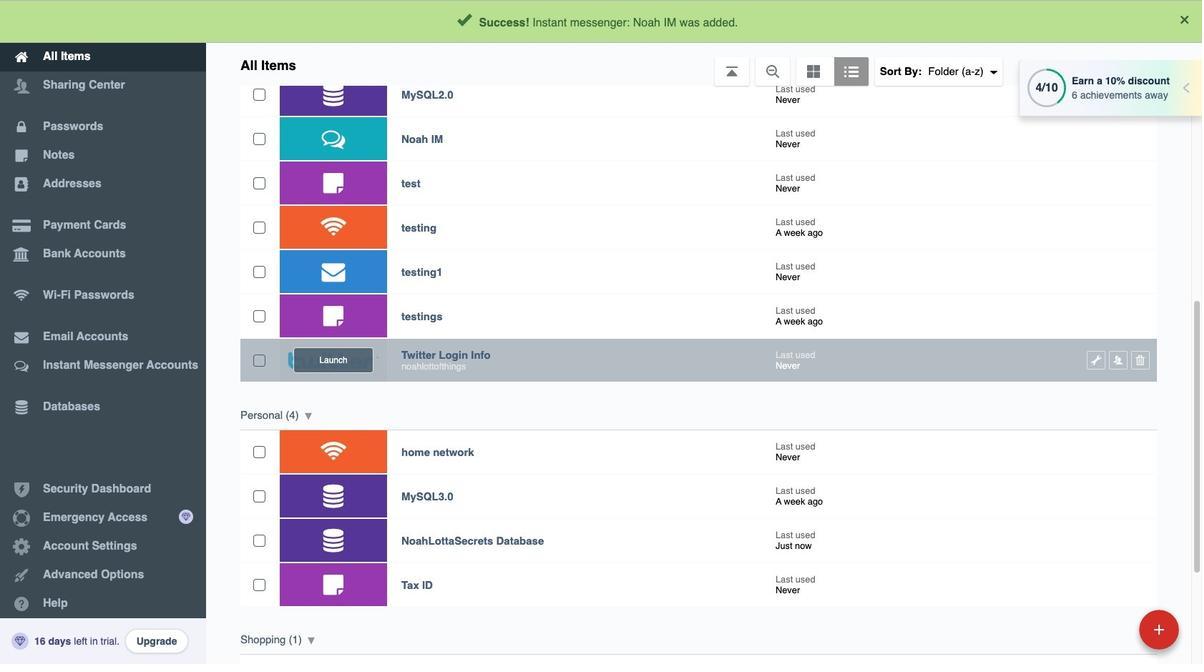 Task type: vqa. For each thing, say whether or not it's contained in the screenshot.
Vault options navigation
yes



Task type: describe. For each thing, give the bounding box(es) containing it.
new item element
[[1041, 610, 1184, 651]]

vault options navigation
[[206, 43, 1202, 86]]

main navigation navigation
[[0, 0, 206, 665]]

Search search field
[[345, 6, 917, 37]]

new item navigation
[[1041, 606, 1188, 665]]



Task type: locate. For each thing, give the bounding box(es) containing it.
alert
[[0, 0, 1202, 43]]

search my vault text field
[[345, 6, 917, 37]]



